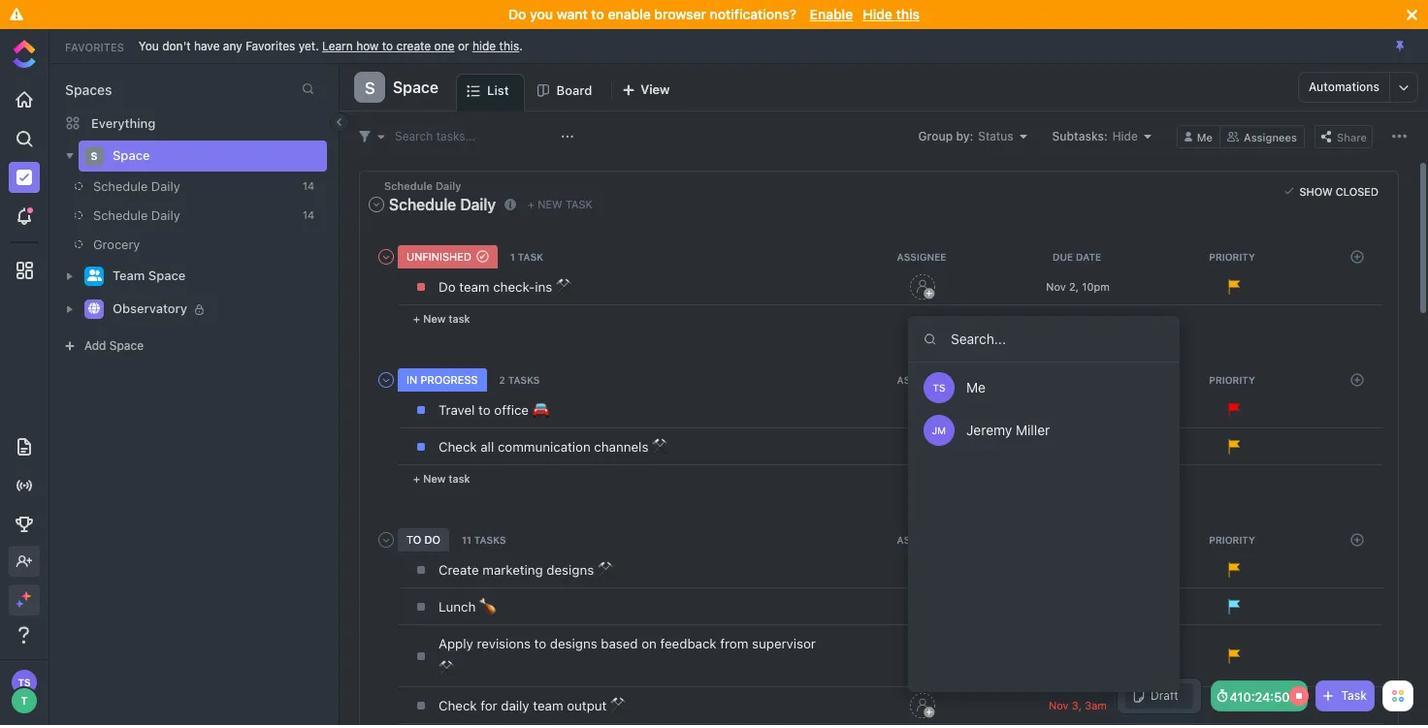 Task type: locate. For each thing, give the bounding box(es) containing it.
favorites up 'spaces'
[[65, 40, 124, 53]]

⚒️ right ins
[[556, 279, 572, 295]]

want
[[557, 6, 588, 22]]

0 horizontal spatial team
[[459, 279, 489, 295]]

you
[[530, 6, 553, 22]]

1 vertical spatial check
[[439, 698, 477, 714]]

task down do team check-ins ⚒️
[[449, 312, 470, 325]]

+ new task right "list info" image
[[528, 198, 593, 211]]

lunch 🍗 link
[[434, 591, 840, 624]]

+ new task down travel
[[413, 472, 470, 485]]

1 vertical spatial this
[[499, 38, 519, 53]]

1 vertical spatial 14
[[303, 209, 314, 221]]

⚒️ right output
[[610, 698, 627, 714]]

⚒️ down apply
[[439, 661, 455, 677]]

me inside 'button'
[[1197, 130, 1213, 143]]

2 14 from the top
[[303, 209, 314, 221]]

assignees
[[1244, 130, 1297, 143]]

favorites right any
[[246, 38, 295, 53]]

schedule daily
[[93, 179, 180, 194], [384, 179, 461, 192], [93, 208, 180, 223]]

0 vertical spatial +
[[528, 198, 535, 211]]

do team check-ins ⚒️ link
[[434, 270, 840, 303]]

board
[[556, 82, 592, 98]]

daily
[[501, 698, 529, 714]]

yet.
[[298, 38, 319, 53]]

don't
[[162, 38, 191, 53]]

0 vertical spatial + new task
[[528, 198, 593, 211]]

do left you
[[508, 6, 526, 22]]

favorites
[[246, 38, 295, 53], [65, 40, 124, 53]]

learn how to create one link
[[322, 38, 455, 53]]

to
[[591, 6, 604, 22], [382, 38, 393, 53], [478, 402, 491, 418], [534, 636, 546, 652]]

schedule daily link up grocery link
[[75, 172, 295, 201]]

1 horizontal spatial me
[[1197, 130, 1213, 143]]

schedule daily link down 'space' link
[[75, 201, 295, 230]]

1 horizontal spatial favorites
[[246, 38, 295, 53]]

new right "list info" image
[[538, 198, 562, 211]]

1 vertical spatial designs
[[550, 636, 597, 652]]

space inside button
[[393, 79, 439, 96]]

board link
[[556, 74, 600, 111]]

2 check from the top
[[439, 698, 477, 714]]

user group image
[[87, 270, 101, 282]]

spaces link
[[49, 81, 112, 98]]

⚒️ right channels
[[652, 439, 669, 455]]

new down travel
[[423, 472, 446, 485]]

space down create
[[393, 79, 439, 96]]

space inside 'link'
[[148, 268, 186, 283]]

show closed button
[[1280, 181, 1383, 201]]

0 horizontal spatial this
[[499, 38, 519, 53]]

1 horizontal spatial this
[[896, 6, 920, 22]]

to right the revisions
[[534, 636, 546, 652]]

me
[[1197, 130, 1213, 143], [966, 379, 986, 396]]

revisions
[[477, 636, 531, 652]]

+ new task down do team check-ins ⚒️
[[413, 312, 470, 325]]

this right 'hide'
[[896, 6, 920, 22]]

to right how
[[382, 38, 393, 53]]

team left check-
[[459, 279, 489, 295]]

spaces
[[65, 81, 112, 98]]

task
[[1341, 689, 1367, 703]]

schedule for 1st schedule daily link from the top
[[93, 179, 148, 194]]

daily
[[151, 179, 180, 194], [436, 179, 461, 192], [151, 208, 180, 223]]

1 vertical spatial new
[[423, 312, 446, 325]]

hide
[[472, 38, 496, 53]]

check for check all communication channels ⚒️
[[439, 439, 477, 455]]

task down travel
[[449, 472, 470, 485]]

1 vertical spatial team
[[533, 698, 563, 714]]

jeremy miller
[[966, 422, 1050, 439]]

space button
[[385, 66, 439, 109]]

designs right "marketing"
[[547, 562, 594, 578]]

space right add
[[109, 339, 144, 353]]

1 vertical spatial do
[[439, 279, 456, 295]]

🍗
[[479, 599, 496, 615]]

me right ts at the bottom right of page
[[966, 379, 986, 396]]

supervisor
[[752, 636, 816, 652]]

2 vertical spatial + new task
[[413, 472, 470, 485]]

jm
[[932, 425, 946, 437]]

jeremy
[[966, 422, 1012, 439]]

check left for
[[439, 698, 477, 714]]

create marketing designs ⚒️
[[439, 562, 614, 578]]

+
[[528, 198, 535, 211], [413, 312, 420, 325], [413, 472, 420, 485]]

schedule daily link
[[75, 172, 295, 201], [75, 201, 295, 230]]

me left the assignees button
[[1197, 130, 1213, 143]]

share
[[1337, 130, 1367, 143]]

team space link
[[113, 261, 314, 292]]

daily down tasks...
[[436, 179, 461, 192]]

0 vertical spatial me
[[1197, 130, 1213, 143]]

1 horizontal spatial do
[[508, 6, 526, 22]]

new down do team check-ins ⚒️
[[423, 312, 446, 325]]

check
[[439, 439, 477, 455], [439, 698, 477, 714]]

do left check-
[[439, 279, 456, 295]]

check left all on the left of page
[[439, 439, 477, 455]]

do team check-ins ⚒️
[[439, 279, 572, 295]]

0 vertical spatial check
[[439, 439, 477, 455]]

designs left based
[[550, 636, 597, 652]]

1 horizontal spatial team
[[533, 698, 563, 714]]

🚘
[[532, 402, 549, 418]]

travel
[[439, 402, 475, 418]]

0 vertical spatial 14
[[303, 179, 314, 192]]

to inside apply revisions to designs based on feedback from supervisor ⚒️
[[534, 636, 546, 652]]

schedule
[[93, 179, 148, 194], [384, 179, 433, 192], [93, 208, 148, 223]]

1 schedule daily link from the top
[[75, 172, 295, 201]]

schedule for 2nd schedule daily link from the top of the page
[[93, 208, 148, 223]]

check inside check for daily team output ⚒️ link
[[439, 698, 477, 714]]

create
[[396, 38, 431, 53]]

tasks...
[[436, 129, 476, 143]]

⚒️
[[556, 279, 572, 295], [652, 439, 669, 455], [597, 562, 614, 578], [439, 661, 455, 677], [610, 698, 627, 714]]

do
[[508, 6, 526, 22], [439, 279, 456, 295]]

marketing
[[482, 562, 543, 578]]

to left 'office'
[[478, 402, 491, 418]]

new
[[538, 198, 562, 211], [423, 312, 446, 325], [423, 472, 446, 485]]

0 horizontal spatial do
[[439, 279, 456, 295]]

search
[[395, 129, 433, 143]]

space link
[[113, 141, 314, 172]]

everything link
[[49, 108, 339, 139]]

14
[[303, 179, 314, 192], [303, 209, 314, 221]]

assignees button
[[1221, 125, 1305, 148]]

hide this link
[[472, 38, 519, 53]]

team
[[459, 279, 489, 295], [533, 698, 563, 714]]

all
[[481, 439, 494, 455]]

check inside check all communication channels ⚒️ link
[[439, 439, 477, 455]]

how
[[356, 38, 379, 53]]

1 vertical spatial + new task
[[413, 312, 470, 325]]

this
[[896, 6, 920, 22], [499, 38, 519, 53]]

0 vertical spatial designs
[[547, 562, 594, 578]]

0 vertical spatial team
[[459, 279, 489, 295]]

observatory
[[113, 301, 187, 316]]

designs inside apply revisions to designs based on feedback from supervisor ⚒️
[[550, 636, 597, 652]]

0 vertical spatial do
[[508, 6, 526, 22]]

team right daily
[[533, 698, 563, 714]]

notifications?
[[710, 6, 797, 22]]

list
[[487, 83, 509, 98]]

space down grocery link
[[148, 268, 186, 283]]

1 14 from the top
[[303, 179, 314, 192]]

1 check from the top
[[439, 439, 477, 455]]

you
[[139, 38, 159, 53]]

ins
[[535, 279, 552, 295]]

space down everything
[[113, 148, 150, 163]]

this right hide
[[499, 38, 519, 53]]

add space
[[84, 339, 144, 353]]

travel to office 🚘 link
[[434, 394, 840, 427]]

task
[[565, 198, 593, 211], [449, 312, 470, 325], [449, 472, 470, 485]]

task right "list info" image
[[565, 198, 593, 211]]

create
[[439, 562, 479, 578]]

daily down 'space' link
[[151, 179, 180, 194]]

+ new task
[[528, 198, 593, 211], [413, 312, 470, 325], [413, 472, 470, 485]]

designs
[[547, 562, 594, 578], [550, 636, 597, 652]]

2 schedule daily link from the top
[[75, 201, 295, 230]]

Search... text field
[[908, 316, 1180, 363]]

0 horizontal spatial me
[[966, 379, 986, 396]]



Task type: describe. For each thing, give the bounding box(es) containing it.
apply revisions to designs based on feedback from supervisor ⚒️
[[439, 636, 816, 677]]

enable
[[608, 6, 651, 22]]

create marketing designs ⚒️ link
[[434, 554, 840, 587]]

do for do team check-ins ⚒️
[[439, 279, 456, 295]]

hide
[[863, 6, 892, 22]]

or
[[458, 38, 469, 53]]

1 vertical spatial task
[[449, 312, 470, 325]]

globe image
[[88, 303, 100, 315]]

learn
[[322, 38, 353, 53]]

any
[[223, 38, 242, 53]]

.
[[519, 38, 523, 53]]

one
[[434, 38, 455, 53]]

to inside "travel to office 🚘" 'link'
[[478, 402, 491, 418]]

0 vertical spatial this
[[896, 6, 920, 22]]

check for check for daily team output ⚒️
[[439, 698, 477, 714]]

miller
[[1016, 422, 1050, 439]]

show closed
[[1299, 185, 1379, 197]]

0 vertical spatial task
[[565, 198, 593, 211]]

lunch 🍗
[[439, 599, 496, 615]]

⚒️ inside apply revisions to designs based on feedback from supervisor ⚒️
[[439, 661, 455, 677]]

channels
[[594, 439, 648, 455]]

grocery
[[93, 237, 140, 252]]

0 vertical spatial new
[[538, 198, 562, 211]]

closed
[[1336, 185, 1379, 197]]

automations
[[1309, 80, 1380, 94]]

1 vertical spatial me
[[966, 379, 986, 396]]

everything
[[91, 115, 156, 130]]

check-
[[493, 279, 535, 295]]

me button
[[1177, 125, 1221, 148]]

2 vertical spatial task
[[449, 472, 470, 485]]

410:24:50
[[1230, 690, 1290, 705]]

check for daily team output ⚒️ link
[[434, 690, 840, 723]]

2 vertical spatial +
[[413, 472, 420, 485]]

team
[[113, 268, 145, 283]]

travel to office 🚘
[[439, 402, 549, 418]]

list link
[[487, 75, 517, 111]]

observatory link
[[113, 294, 314, 325]]

check all communication channels ⚒️ link
[[434, 431, 840, 464]]

apply revisions to designs based on feedback from supervisor ⚒️ link
[[434, 627, 840, 686]]

do you want to enable browser notifications? enable hide this
[[508, 6, 920, 22]]

for
[[481, 698, 497, 714]]

0 horizontal spatial favorites
[[65, 40, 124, 53]]

ts
[[933, 382, 945, 394]]

grocery link
[[75, 230, 295, 259]]

list info image
[[505, 199, 516, 210]]

daily up grocery link
[[151, 208, 180, 223]]

check all communication channels ⚒️
[[439, 439, 669, 455]]

do for do you want to enable browser notifications? enable hide this
[[508, 6, 526, 22]]

2 vertical spatial new
[[423, 472, 446, 485]]

from
[[720, 636, 748, 652]]

team space
[[113, 268, 186, 283]]

have
[[194, 38, 220, 53]]

1 vertical spatial +
[[413, 312, 420, 325]]

search tasks...
[[395, 129, 476, 143]]

automations button
[[1299, 73, 1389, 102]]

⚒️ up lunch 🍗 link
[[597, 562, 614, 578]]

show
[[1299, 185, 1333, 197]]

share button
[[1315, 125, 1373, 148]]

based
[[601, 636, 638, 652]]

browser
[[654, 6, 706, 22]]

add
[[84, 339, 106, 353]]

you don't have any favorites yet. learn how to create one or hide this .
[[139, 38, 523, 53]]

check for daily team output ⚒️
[[439, 698, 627, 714]]

apply
[[439, 636, 473, 652]]

lunch
[[439, 599, 476, 615]]

office
[[494, 402, 529, 418]]

feedback
[[660, 636, 717, 652]]

output
[[567, 698, 607, 714]]

communication
[[498, 439, 591, 455]]

Search tasks... text field
[[395, 123, 556, 150]]

to right want
[[591, 6, 604, 22]]

enable
[[810, 6, 853, 22]]

on
[[642, 636, 657, 652]]



Task type: vqa. For each thing, say whether or not it's contained in the screenshot.
2nd 14 from the bottom
yes



